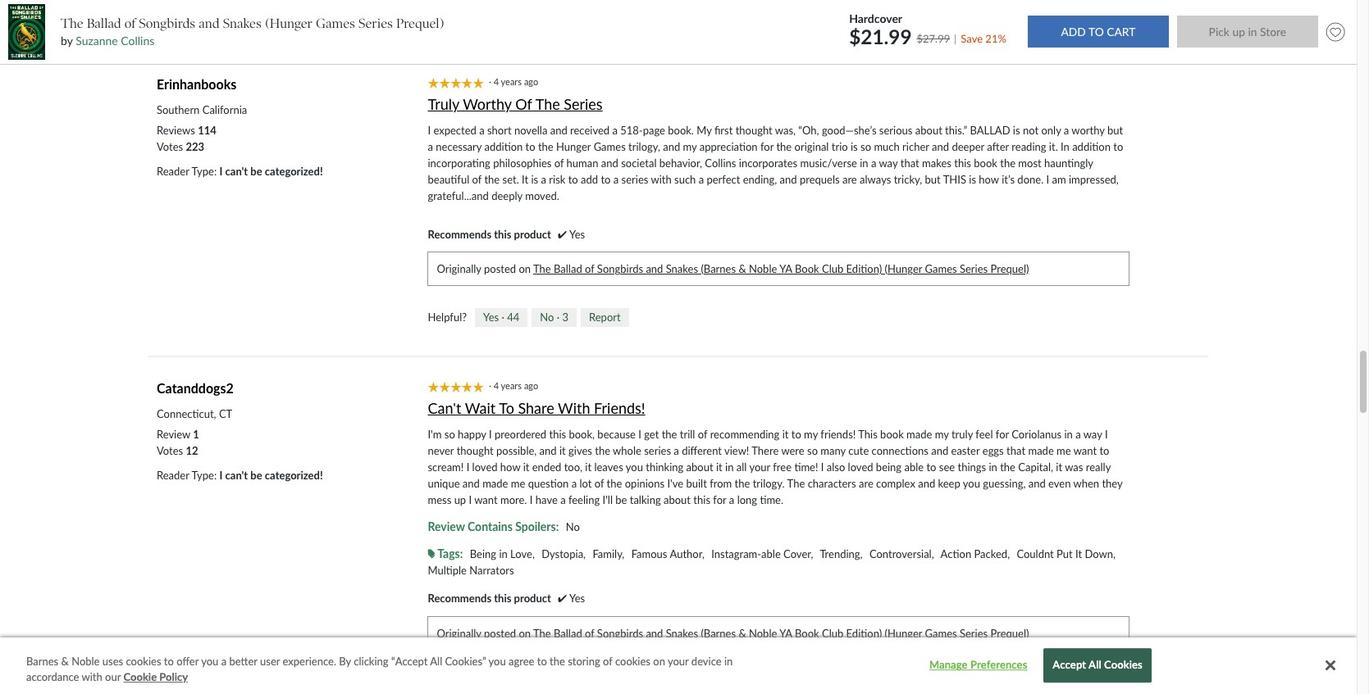 Task type: locate. For each thing, give the bounding box(es) containing it.
loved down cute
[[848, 462, 873, 475]]

2 can't from the top
[[225, 470, 248, 483]]

0 vertical spatial ✔
[[558, 228, 567, 241]]

noble
[[749, 263, 777, 276], [749, 627, 777, 640], [72, 656, 100, 669]]

family,
[[593, 548, 625, 562]]

are left complex
[[859, 478, 874, 491]]

categorized! for can't
[[265, 470, 323, 483]]

product down the 'love,'
[[514, 593, 551, 606]]

0 vertical spatial review
[[157, 429, 190, 442]]

2 vertical spatial on
[[653, 656, 665, 669]]

all
[[430, 656, 442, 669], [1089, 659, 1102, 673]]

2 horizontal spatial for
[[996, 429, 1009, 442]]

0 vertical spatial worthy
[[463, 95, 512, 113]]

my left truly
[[935, 429, 949, 442]]

in down eggs
[[989, 462, 998, 475]]

southern
[[157, 103, 200, 117]]

in inside i expected a short novella and received a 518-page book. my first thought was, "oh, good—she's serious about this." ballad is not only a worthy but a necessary addition to the hunger games trilogy, and my appreciation for the original trio is so much richer and deeper after reading it. in addition to incorporating philosophies of human and societal behavior, collins incorporates music/verse in a way that makes this book the most hauntingly beautiful of the set. it is a risk to add to a series with such a perfect ending, and prequels are always tricky, but this is how it's done. i am impressed, grateful...and deeply moved.
[[860, 157, 869, 170]]

can't down the connecticut, ct review 1 votes 12
[[225, 470, 248, 483]]

2 horizontal spatial with
[[651, 173, 672, 186]]

1 horizontal spatial able
[[905, 462, 924, 475]]

add
[[581, 173, 598, 186]]

no left 3
[[540, 311, 554, 324]]

trending,
[[820, 548, 863, 562]]

impressed,
[[1069, 173, 1119, 186]]

0 horizontal spatial worthy
[[463, 95, 512, 113]]

series up received
[[564, 95, 603, 113]]

0 vertical spatial categorized!
[[265, 165, 323, 178]]

ballad
[[87, 15, 121, 31], [554, 263, 582, 276], [554, 627, 582, 640]]

ago
[[524, 76, 538, 87], [524, 381, 538, 392]]

noble inside "barnes & noble uses cookies to offer you a better user experience. by clicking "accept all cookies" you agree to the storing of cookies on your device in accordance with our"
[[72, 656, 100, 669]]

the up novella at left top
[[536, 95, 560, 113]]

club
[[822, 263, 844, 276], [822, 627, 844, 640]]

of inside "barnes & noble uses cookies to offer you a better user experience. by clicking "accept all cookies" you agree to the storing of cookies on your device in accordance with our"
[[603, 656, 613, 669]]

cookies"
[[445, 656, 486, 669]]

1 addition from the left
[[485, 140, 523, 154]]

2 originally posted on the ballad of songbirds and snakes (barnes & noble ya book club edition) (hunger games series prequel) from the top
[[437, 627, 1029, 640]]

was,
[[775, 124, 796, 137]]

1 edition) from the top
[[846, 263, 882, 276]]

how down 'possible,'
[[500, 462, 520, 475]]

the up agree at bottom
[[533, 627, 551, 640]]

have
[[536, 494, 558, 507]]

0 vertical spatial series
[[564, 95, 603, 113]]

2 vertical spatial noble
[[72, 656, 100, 669]]

prequel)
[[396, 15, 444, 31], [991, 263, 1029, 276], [991, 627, 1029, 640]]

cookies right storing
[[615, 656, 651, 669]]

2 (barnes from the top
[[701, 627, 736, 640]]

1 years from the top
[[501, 76, 522, 87]]

privacy alert dialog
[[0, 638, 1357, 695]]

0 horizontal spatial friends!
[[594, 400, 645, 418]]

· 4 years ago
[[489, 76, 543, 87], [489, 381, 543, 392]]

connecticut,
[[157, 408, 216, 421]]

can't
[[428, 400, 462, 418]]

1 club from the top
[[822, 263, 844, 276]]

to
[[526, 140, 535, 154], [1114, 140, 1124, 154], [568, 173, 578, 186], [601, 173, 611, 186], [499, 400, 514, 418], [792, 429, 801, 442], [1100, 445, 1110, 458], [927, 462, 937, 475], [164, 656, 174, 669], [537, 656, 547, 669]]

on left "device"
[[653, 656, 665, 669]]

1 horizontal spatial me
[[1057, 445, 1071, 458]]

but down makes at right top
[[925, 173, 941, 186]]

recommends this product ✔ yes down deeply
[[428, 228, 585, 241]]

2 posted from the top
[[484, 627, 516, 640]]

2 vertical spatial about
[[664, 494, 691, 507]]

0 vertical spatial prequel)
[[396, 15, 444, 31]]

1 vertical spatial (barnes
[[701, 627, 736, 640]]

done.
[[1018, 173, 1044, 186]]

complex
[[876, 478, 916, 491]]

first
[[715, 124, 733, 137]]

0 vertical spatial how
[[979, 173, 999, 186]]

erinhanbooks button
[[157, 76, 237, 92]]

book inside i'm so happy i preordered this book, because i get the trill of recommending it to my friends! this book made my truly feel for coriolanus in a way i never thought possible, and it gives the whole series a different view! there were so many cute connections and easter eggs that made me want to scream! i loved how it ended too, it leaves you thinking about it in all your free time!  i also loved being able to see things in the capital, it was really unique and made me question a lot of the opinions i've built from the trilogy. the characters are complex and keep you guessing, and even when they mess up i want more. i have a feeling i'll be talking about this for a long time.
[[881, 429, 904, 442]]

2 4 from the top
[[494, 381, 499, 392]]

0 vertical spatial edition)
[[846, 263, 882, 276]]

no up dystopia,
[[566, 521, 580, 535]]

so
[[861, 140, 871, 154], [445, 429, 455, 442], [807, 445, 818, 458]]

1 can't from the top
[[225, 165, 248, 178]]

1 list from the top
[[157, 122, 216, 155]]

loved
[[472, 462, 498, 475], [848, 462, 873, 475]]

a up always on the top right
[[871, 157, 877, 170]]

this left book,
[[549, 429, 566, 442]]

0 vertical spatial be
[[251, 165, 262, 178]]

much
[[874, 140, 900, 154]]

categorized!
[[265, 165, 323, 178], [265, 470, 323, 483]]

the
[[536, 95, 560, 113], [538, 140, 554, 154], [777, 140, 792, 154], [1000, 157, 1016, 170], [484, 173, 500, 186], [662, 429, 677, 442], [595, 445, 611, 458], [1000, 462, 1016, 475], [607, 478, 622, 491], [735, 478, 750, 491], [550, 656, 565, 669]]

songbirds up the suzanne collins link
[[139, 15, 195, 31]]

list containing review
[[157, 427, 199, 460]]

0 vertical spatial the ballad of songbirds and snakes (barnes & noble ya book club edition) (hunger games series prequel) link
[[533, 263, 1029, 276]]

1 reader from the top
[[157, 165, 189, 178]]

can't down southern california reviews 114 votes 223
[[225, 165, 248, 178]]

1 categorized! from the top
[[265, 165, 323, 178]]

with inside i expected a short novella and received a 518-page book. my first thought was, "oh, good—she's serious about this." ballad is not only a worthy but a necessary addition to the hunger games trilogy, and my appreciation for the original trio is so much richer and deeper after reading it. in addition to incorporating philosophies of human and societal behavior, collins incorporates music/verse in a way that makes this book the most hauntingly beautiful of the set. it is a risk to add to a series with such a perfect ending, and prequels are always tricky, but this is how it's done. i am impressed, grateful...and deeply moved.
[[651, 173, 672, 186]]

only
[[1042, 124, 1061, 137]]

list containing reviews
[[157, 122, 216, 155]]

the down was,
[[777, 140, 792, 154]]

of down incorporating
[[472, 173, 482, 186]]

0 vertical spatial but
[[1108, 124, 1123, 137]]

worthy right only
[[1072, 124, 1105, 137]]

series down societal at the left top of page
[[622, 173, 649, 186]]

me up 'more.'
[[511, 478, 525, 491]]

1 4 from the top
[[494, 76, 499, 87]]

1 vertical spatial can't
[[225, 470, 248, 483]]

cute
[[849, 445, 869, 458]]

1 vertical spatial review
[[428, 521, 465, 535]]

how inside i expected a short novella and received a 518-page book. my first thought was, "oh, good—she's serious about this." ballad is not only a worthy but a necessary addition to the hunger games trilogy, and my appreciation for the original trio is so much richer and deeper after reading it. in addition to incorporating philosophies of human and societal behavior, collins incorporates music/verse in a way that makes this book the most hauntingly beautiful of the set. it is a risk to add to a series with such a perfect ending, and prequels are always tricky, but this is how it's done. i am impressed, grateful...and deeply moved.
[[979, 173, 999, 186]]

0 horizontal spatial no
[[540, 311, 554, 324]]

when
[[1074, 478, 1100, 491]]

0 vertical spatial yes
[[569, 228, 585, 241]]

series inside the ballad of songbirds and snakes (hunger games series prequel) by suzanne collins
[[359, 15, 393, 31]]

the inside i'm so happy i preordered this book, because i get the trill of recommending it to my friends! this book made my truly feel for coriolanus in a way i never thought possible, and it gives the whole series a different view! there were so many cute connections and easter eggs that made me want to scream! i loved how it ended too, it leaves you thinking about it in all your free time!  i also loved being able to see things in the capital, it was really unique and made me question a lot of the opinions i've built from the trilogy. the characters are complex and keep you guessing, and even when they mess up i want more. i have a feeling i'll be talking about this for a long time.
[[787, 478, 805, 491]]

1 horizontal spatial that
[[1007, 445, 1026, 458]]

ago for the
[[524, 76, 538, 87]]

1 vertical spatial · 4 years ago
[[489, 381, 543, 392]]

the
[[61, 15, 83, 31], [533, 263, 551, 276], [787, 478, 805, 491], [533, 627, 551, 640]]

2 categorized! from the top
[[265, 470, 323, 483]]

of inside the ballad of songbirds and snakes (hunger games series prequel) by suzanne collins
[[124, 15, 136, 31]]

0 horizontal spatial thought
[[457, 445, 494, 458]]

of up the suzanne collins link
[[124, 15, 136, 31]]

years
[[501, 76, 522, 87], [501, 381, 522, 392]]

1 vertical spatial no
[[566, 521, 580, 535]]

my inside i expected a short novella and received a 518-page book. my first thought was, "oh, good—she's serious about this." ballad is not only a worthy but a necessary addition to the hunger games trilogy, and my appreciation for the original trio is so much richer and deeper after reading it. in addition to incorporating philosophies of human and societal behavior, collins incorporates music/verse in a way that makes this book the most hauntingly beautiful of the set. it is a risk to add to a series with such a perfect ending, and prequels are always tricky, but this is how it's done. i am impressed, grateful...and deeply moved.
[[683, 140, 697, 154]]

1 horizontal spatial loved
[[848, 462, 873, 475]]

0 horizontal spatial loved
[[472, 462, 498, 475]]

0 vertical spatial are
[[843, 173, 857, 186]]

1 horizontal spatial no
[[566, 521, 580, 535]]

this down built
[[694, 494, 711, 507]]

thought down "happy" at the bottom of the page
[[457, 445, 494, 458]]

1 vertical spatial want
[[474, 494, 498, 507]]

1 product from the top
[[514, 228, 551, 241]]

review inside the connecticut, ct review 1 votes 12
[[157, 429, 190, 442]]

even
[[1049, 478, 1071, 491]]

to right agree at bottom
[[537, 656, 547, 669]]

too,
[[564, 462, 583, 475]]

of up storing
[[585, 627, 595, 640]]

0 vertical spatial recommends
[[428, 228, 492, 241]]

ct
[[219, 408, 232, 421]]

in
[[860, 157, 869, 170], [1065, 429, 1073, 442], [725, 462, 734, 475], [989, 462, 998, 475], [499, 548, 508, 562], [724, 656, 733, 669]]

barnes
[[26, 656, 58, 669]]

0 vertical spatial series
[[359, 15, 393, 31]]

series inside i expected a short novella and received a 518-page book. my first thought was, "oh, good—she's serious about this." ballad is not only a worthy but a necessary addition to the hunger games trilogy, and my appreciation for the original trio is so much richer and deeper after reading it. in addition to incorporating philosophies of human and societal behavior, collins incorporates music/verse in a way that makes this book the most hauntingly beautiful of the set. it is a risk to add to a series with such a perfect ending, and prequels are always tricky, but this is how it's done. i am impressed, grateful...and deeply moved.
[[622, 173, 649, 186]]

it right set.
[[522, 173, 529, 186]]

is up moved.
[[531, 173, 538, 186]]

games
[[316, 15, 355, 31], [594, 140, 626, 154], [925, 263, 957, 276], [925, 627, 957, 640]]

2 ago from the top
[[524, 381, 538, 392]]

2 votes from the top
[[157, 445, 183, 458]]

1 vertical spatial ya
[[780, 627, 792, 640]]

to down novella at left top
[[526, 140, 535, 154]]

2 reader type: i can't be categorized! from the top
[[157, 470, 323, 483]]

ago for share
[[524, 381, 538, 392]]

with left such
[[651, 173, 672, 186]]

1 vertical spatial product
[[514, 593, 551, 606]]

trio
[[832, 140, 848, 154]]

it's
[[1002, 173, 1015, 186]]

in up always on the top right
[[860, 157, 869, 170]]

and
[[199, 15, 220, 31], [550, 124, 568, 137], [663, 140, 680, 154], [932, 140, 949, 154], [601, 157, 619, 170], [780, 173, 797, 186], [646, 263, 663, 276], [540, 445, 557, 458], [931, 445, 949, 458], [463, 478, 480, 491], [918, 478, 936, 491], [1029, 478, 1046, 491], [646, 627, 663, 640]]

in right "device"
[[724, 656, 733, 669]]

ballad up storing
[[554, 627, 582, 640]]

0 vertical spatial posted
[[484, 263, 516, 276]]

controversial,
[[870, 548, 934, 562]]

worthy inside i expected a short novella and received a 518-page book. my first thought was, "oh, good—she's serious about this." ballad is not only a worthy but a necessary addition to the hunger games trilogy, and my appreciation for the original trio is so much richer and deeper after reading it. in addition to incorporating philosophies of human and societal behavior, collins incorporates music/verse in a way that makes this book the most hauntingly beautiful of the set. it is a risk to add to a series with such a perfect ending, and prequels are always tricky, but this is how it's done. i am impressed, grateful...and deeply moved.
[[1072, 124, 1105, 137]]

narrators
[[470, 565, 514, 578]]

1 horizontal spatial are
[[859, 478, 874, 491]]

1 reader type: i can't be categorized! from the top
[[157, 165, 323, 178]]

reader for can't
[[157, 470, 189, 483]]

1 vertical spatial songbirds
[[597, 263, 643, 276]]

1 vertical spatial club
[[822, 627, 844, 640]]

for
[[761, 140, 774, 154], [996, 429, 1009, 442], [713, 494, 727, 507]]

1 vertical spatial be
[[251, 470, 262, 483]]

1 vertical spatial ✔
[[558, 593, 567, 606]]

thought inside i'm so happy i preordered this book, because i get the trill of recommending it to my friends! this book made my truly feel for coriolanus in a way i never thought possible, and it gives the whole series a different view! there were so many cute connections and easter eggs that made me want to scream! i loved how it ended too, it leaves you thinking about it in all your free time!  i also loved being able to see things in the capital, it was really unique and made me question a lot of the opinions i've built from the trilogy. the characters are complex and keep you guessing, and even when they mess up i want more. i have a feeling i'll be talking about this for a long time.
[[457, 445, 494, 458]]

original
[[795, 140, 829, 154]]

4 up the truly worthy of the series
[[494, 76, 499, 87]]

votes down reviews
[[157, 140, 183, 154]]

0 vertical spatial · 4 years ago
[[489, 76, 543, 87]]

friends! up many
[[821, 429, 856, 442]]

i left have
[[530, 494, 533, 507]]

1 book from the top
[[795, 263, 819, 276]]

want up "was"
[[1074, 445, 1097, 458]]

2 recommends this product ✔ yes from the top
[[428, 593, 585, 606]]

2 cookies from the left
[[615, 656, 651, 669]]

1 horizontal spatial worthy
[[1072, 124, 1105, 137]]

0 vertical spatial want
[[1074, 445, 1097, 458]]

i expected a short novella and received a 518-page book. my first thought was, "oh, good—she's serious about this." ballad is not only a worthy but a necessary addition to the hunger games trilogy, and my appreciation for the original trio is so much richer and deeper after reading it. in addition to incorporating philosophies of human and societal behavior, collins incorporates music/verse in a way that makes this book the most hauntingly beautiful of the set. it is a risk to add to a series with such a perfect ending, and prequels are always tricky, but this is how it's done. i am impressed, grateful...and deeply moved.
[[428, 124, 1124, 203]]

0 vertical spatial type:
[[192, 165, 217, 178]]

accept all cookies button
[[1044, 650, 1152, 684]]

it inside "# tags: being in love, dystopia, family, famous author, instagram-able cover, trending, controversial, action packed, couldnt put it down, multiple narrators"
[[1076, 548, 1082, 562]]

you left agree at bottom
[[489, 656, 506, 669]]

by
[[61, 34, 73, 48]]

expected
[[434, 124, 477, 137]]

1 vertical spatial that
[[1007, 445, 1026, 458]]

trill
[[680, 429, 695, 442]]

collins inside the ballad of songbirds and snakes (hunger games series prequel) by suzanne collins
[[121, 34, 155, 48]]

there
[[752, 445, 779, 458]]

ended
[[532, 462, 561, 475]]

all inside button
[[1089, 659, 1102, 673]]

2 recommends from the top
[[428, 593, 492, 606]]

you right offer
[[201, 656, 219, 669]]

votes for can't wait to share with friends!
[[157, 445, 183, 458]]

1 vertical spatial on
[[519, 627, 531, 640]]

capital,
[[1018, 462, 1054, 475]]

after
[[987, 140, 1009, 154]]

2 book from the top
[[795, 627, 819, 640]]

series
[[564, 95, 603, 113], [622, 173, 649, 186], [644, 445, 671, 458]]

posted up agree at bottom
[[484, 627, 516, 640]]

2 vertical spatial prequel)
[[991, 627, 1029, 640]]

made down coriolanus
[[1028, 445, 1054, 458]]

a inside "barnes & noble uses cookies to offer you a better user experience. by clicking "accept all cookies" you agree to the storing of cookies on your device in accordance with our"
[[221, 656, 227, 669]]

0 vertical spatial able
[[905, 462, 924, 475]]

1 vertical spatial snakes
[[666, 263, 698, 276]]

0 horizontal spatial cookies
[[126, 656, 161, 669]]

product
[[514, 228, 551, 241], [514, 593, 551, 606]]

years up the truly worthy of the series
[[501, 76, 522, 87]]

manage preferences
[[930, 659, 1028, 673]]

hunger
[[556, 140, 591, 154]]

2 addition from the left
[[1073, 140, 1111, 154]]

more.
[[500, 494, 527, 507]]

friends! up because
[[594, 400, 645, 418]]

cookies
[[126, 656, 161, 669], [615, 656, 651, 669]]

incorporating
[[428, 157, 491, 170]]

collins inside i expected a short novella and received a 518-page book. my first thought was, "oh, good—she's serious about this." ballad is not only a worthy but a necessary addition to the hunger games trilogy, and my appreciation for the original trio is so much richer and deeper after reading it. in addition to incorporating philosophies of human and societal behavior, collins incorporates music/verse in a way that makes this book the most hauntingly beautiful of the set. it is a risk to add to a series with such a perfect ending, and prequels are always tricky, but this is how it's done. i am impressed, grateful...and deeply moved.
[[705, 157, 736, 170]]

most
[[1019, 157, 1042, 170]]

votes inside southern california reviews 114 votes 223
[[157, 140, 183, 154]]

reader type: i can't be categorized! down 12
[[157, 470, 323, 483]]

1 vertical spatial series
[[622, 173, 649, 186]]

prequel) inside the ballad of songbirds and snakes (hunger games series prequel) by suzanne collins
[[396, 15, 444, 31]]

years for of
[[501, 76, 522, 87]]

1 vertical spatial your
[[668, 656, 689, 669]]

a
[[479, 124, 485, 137], [612, 124, 618, 137], [1064, 124, 1069, 137], [428, 140, 433, 154], [871, 157, 877, 170], [541, 173, 546, 186], [614, 173, 619, 186], [699, 173, 704, 186], [1076, 429, 1081, 442], [674, 445, 679, 458], [572, 478, 577, 491], [561, 494, 566, 507], [729, 494, 735, 507], [221, 656, 227, 669]]

preferences
[[971, 659, 1028, 673]]

2 list from the top
[[157, 427, 199, 460]]

that inside i'm so happy i preordered this book, because i get the trill of recommending it to my friends! this book made my truly feel for coriolanus in a way i never thought possible, and it gives the whole series a different view! there were so many cute connections and easter eggs that made me want to scream! i loved how it ended too, it leaves you thinking about it in all your free time!  i also loved being able to see things in the capital, it was really unique and made me question a lot of the opinions i've built from the trilogy. the characters are complex and keep you guessing, and even when they mess up i want more. i have a feeling i'll be talking about this for a long time.
[[1007, 445, 1026, 458]]

· 4 years ago up the share at the bottom of page
[[489, 381, 543, 392]]

0 vertical spatial ago
[[524, 76, 538, 87]]

ballad up 3
[[554, 263, 582, 276]]

0 vertical spatial book
[[974, 157, 998, 170]]

truly
[[952, 429, 973, 442]]

me up "was"
[[1057, 445, 1071, 458]]

be for truly worthy of the series
[[251, 165, 262, 178]]

2 reader from the top
[[157, 470, 189, 483]]

reader type: i can't be categorized! down 223
[[157, 165, 323, 178]]

0 vertical spatial for
[[761, 140, 774, 154]]

2 type: from the top
[[192, 470, 217, 483]]

1 recommends this product ✔ yes from the top
[[428, 228, 585, 241]]

all right "accept
[[430, 656, 442, 669]]

0 vertical spatial snakes
[[223, 15, 262, 31]]

type: down 12
[[192, 470, 217, 483]]

0 horizontal spatial are
[[843, 173, 857, 186]]

votes for truly worthy of the series
[[157, 140, 183, 154]]

list down southern
[[157, 122, 216, 155]]

1 ago from the top
[[524, 76, 538, 87]]

0 horizontal spatial way
[[879, 157, 898, 170]]

cookie policy
[[123, 672, 188, 685]]

incorporates
[[739, 157, 798, 170]]

how left it's
[[979, 173, 999, 186]]

1 vertical spatial book
[[795, 627, 819, 640]]

your down there
[[749, 462, 770, 475]]

about down i've
[[664, 494, 691, 507]]

made up connections
[[907, 429, 932, 442]]

0 vertical spatial product
[[514, 228, 551, 241]]

feel
[[976, 429, 993, 442]]

votes inside the connecticut, ct review 1 votes 12
[[157, 445, 183, 458]]

my down book.
[[683, 140, 697, 154]]

about
[[916, 124, 943, 137], [686, 462, 714, 475], [664, 494, 691, 507]]

on up content helpfulness group
[[519, 263, 531, 276]]

i right scream!
[[467, 462, 470, 475]]

☆☆☆☆☆
[[428, 77, 484, 88], [428, 77, 484, 88], [428, 382, 484, 393], [428, 382, 484, 393]]

0 vertical spatial that
[[901, 157, 920, 170]]

2 product from the top
[[514, 593, 551, 606]]

1 ✔ from the top
[[558, 228, 567, 241]]

type: down 223
[[192, 165, 217, 178]]

2 vertical spatial &
[[61, 656, 69, 669]]

0 horizontal spatial me
[[511, 478, 525, 491]]

2 vertical spatial made
[[483, 478, 508, 491]]

None submit
[[1028, 16, 1169, 48], [1177, 16, 1319, 48], [1028, 16, 1169, 48], [1177, 16, 1319, 48]]

risk
[[549, 173, 566, 186]]

novella
[[514, 124, 548, 137]]

my up were
[[804, 429, 818, 442]]

1 loved from the left
[[472, 462, 498, 475]]

1 horizontal spatial cookies
[[615, 656, 651, 669]]

thinking
[[646, 462, 684, 475]]

a right have
[[561, 494, 566, 507]]

type: for truly
[[192, 165, 217, 178]]

2 · 4 years ago from the top
[[489, 381, 543, 392]]

1 ya from the top
[[780, 263, 792, 276]]

with inside "barnes & noble uses cookies to offer you a better user experience. by clicking "accept all cookies" you agree to the storing of cookies on your device in accordance with our"
[[82, 672, 102, 685]]

1 votes from the top
[[157, 140, 183, 154]]

for inside i expected a short novella and received a 518-page book. my first thought was, "oh, good—she's serious about this." ballad is not only a worthy but a necessary addition to the hunger games trilogy, and my appreciation for the original trio is so much richer and deeper after reading it. in addition to incorporating philosophies of human and societal behavior, collins incorporates music/verse in a way that makes this book the most hauntingly beautiful of the set. it is a risk to add to a series with such a perfect ending, and prequels are always tricky, but this is how it's done. i am impressed, grateful...and deeply moved.
[[761, 140, 774, 154]]

ago up the share at the bottom of page
[[524, 381, 538, 392]]

worthy up short
[[463, 95, 512, 113]]

it right put
[[1076, 548, 1082, 562]]

0 vertical spatial me
[[1057, 445, 1071, 458]]

0 vertical spatial (hunger
[[265, 15, 313, 31]]

1 horizontal spatial addition
[[1073, 140, 1111, 154]]

songbirds inside the ballad of songbirds and snakes (hunger games series prequel) by suzanne collins
[[139, 15, 195, 31]]

friends! inside i'm so happy i preordered this book, because i get the trill of recommending it to my friends! this book made my truly feel for coriolanus in a way i never thought possible, and it gives the whole series a different view! there were so many cute connections and easter eggs that made me want to scream! i loved how it ended too, it leaves you thinking about it in all your free time!  i also loved being able to see things in the capital, it was really unique and made me question a lot of the opinions i've built from the trilogy. the characters are complex and keep you guessing, and even when they mess up i want more. i have a feeling i'll be talking about this for a long time.
[[821, 429, 856, 442]]

0 vertical spatial way
[[879, 157, 898, 170]]

way inside i expected a short novella and received a 518-page book. my first thought was, "oh, good—she's serious about this." ballad is not only a worthy but a necessary addition to the hunger games trilogy, and my appreciation for the original trio is so much richer and deeper after reading it. in addition to incorporating philosophies of human and societal behavior, collins incorporates music/verse in a way that makes this book the most hauntingly beautiful of the set. it is a risk to add to a series with such a perfect ending, and prequels are always tricky, but this is how it's done. i am impressed, grateful...and deeply moved.
[[879, 157, 898, 170]]

2 years from the top
[[501, 381, 522, 392]]

· 4 years ago for to
[[489, 381, 543, 392]]

1 vertical spatial yes
[[483, 311, 499, 324]]

1 vertical spatial with
[[558, 400, 590, 418]]

1 horizontal spatial how
[[979, 173, 999, 186]]

content helpfulness group
[[428, 308, 629, 328]]

1 horizontal spatial thought
[[736, 124, 773, 137]]

· up the truly worthy of the series
[[489, 76, 491, 87]]

songbirds up report
[[597, 263, 643, 276]]

ballad inside the ballad of songbirds and snakes (hunger games series prequel) by suzanne collins
[[87, 15, 121, 31]]

way
[[879, 157, 898, 170], [1084, 429, 1102, 442]]

of right storing
[[603, 656, 613, 669]]

that inside i expected a short novella and received a 518-page book. my first thought was, "oh, good—she's serious about this." ballad is not only a worthy but a necessary addition to the hunger games trilogy, and my appreciation for the original trio is so much richer and deeper after reading it. in addition to incorporating philosophies of human and societal behavior, collins incorporates music/verse in a way that makes this book the most hauntingly beautiful of the set. it is a risk to add to a series with such a perfect ending, and prequels are always tricky, but this is how it's done. i am impressed, grateful...and deeply moved.
[[901, 157, 920, 170]]

packed,
[[974, 548, 1010, 562]]

prequels
[[800, 173, 840, 186]]

1 type: from the top
[[192, 165, 217, 178]]

way inside i'm so happy i preordered this book, because i get the trill of recommending it to my friends! this book made my truly feel for coriolanus in a way i never thought possible, and it gives the whole series a different view! there were so many cute connections and easter eggs that made me want to scream! i loved how it ended too, it leaves you thinking about it in all your free time!  i also loved being able to see things in the capital, it was really unique and made me question a lot of the opinions i've built from the trilogy. the characters are complex and keep you guessing, and even when they mess up i want more. i have a feeling i'll be talking about this for a long time.
[[1084, 429, 1102, 442]]

a left the better
[[221, 656, 227, 669]]

2 ya from the top
[[780, 627, 792, 640]]

1 horizontal spatial all
[[1089, 659, 1102, 673]]

how inside i'm so happy i preordered this book, because i get the trill of recommending it to my friends! this book made my truly feel for coriolanus in a way i never thought possible, and it gives the whole series a different view! there were so many cute connections and easter eggs that made me want to scream! i loved how it ended too, it leaves you thinking about it in all your free time!  i also loved being able to see things in the capital, it was really unique and made me question a lot of the opinions i've built from the trilogy. the characters are complex and keep you guessing, and even when they mess up i want more. i have a feeling i'll be talking about this for a long time.
[[500, 462, 520, 475]]

1 horizontal spatial it
[[1076, 548, 1082, 562]]

i've
[[667, 478, 684, 491]]

0 vertical spatial songbirds
[[139, 15, 195, 31]]

the up by
[[61, 15, 83, 31]]

1 vertical spatial list
[[157, 427, 199, 460]]

1 vertical spatial originally
[[437, 627, 481, 640]]

but up impressed,
[[1108, 124, 1123, 137]]

1 originally posted on the ballad of songbirds and snakes (barnes & noble ya book club edition) (hunger games series prequel) from the top
[[437, 263, 1029, 276]]

0 vertical spatial collins
[[121, 34, 155, 48]]

1 · 4 years ago from the top
[[489, 76, 543, 87]]

societal
[[621, 157, 657, 170]]

&
[[739, 263, 746, 276], [739, 627, 746, 640], [61, 656, 69, 669]]

that right eggs
[[1007, 445, 1026, 458]]

0 vertical spatial club
[[822, 263, 844, 276]]

0 horizontal spatial addition
[[485, 140, 523, 154]]

list
[[157, 122, 216, 155], [157, 427, 199, 460]]

worthy
[[463, 95, 512, 113], [1072, 124, 1105, 137]]

of up report
[[585, 263, 595, 276]]

0 vertical spatial so
[[861, 140, 871, 154]]

4 for wait
[[494, 381, 499, 392]]

0 horizontal spatial book
[[881, 429, 904, 442]]

0 vertical spatial votes
[[157, 140, 183, 154]]

no inside content helpfulness group
[[540, 311, 554, 324]]

2 vertical spatial yes
[[569, 593, 585, 606]]

originally posted on the ballad of songbirds and snakes (barnes & noble ya book club edition) (hunger games series prequel) for second the ballad of songbirds and snakes (barnes & noble ya book club edition) (hunger games series prequel) link
[[437, 627, 1029, 640]]

0 vertical spatial originally
[[437, 263, 481, 276]]

1 vertical spatial noble
[[749, 627, 777, 640]]

about up richer
[[916, 124, 943, 137]]



Task type: vqa. For each thing, say whether or not it's contained in the screenshot.
& to the top
yes



Task type: describe. For each thing, give the bounding box(es) containing it.
1
[[193, 429, 199, 442]]

0 vertical spatial on
[[519, 263, 531, 276]]

truly worthy of the series
[[428, 95, 603, 113]]

& inside "barnes & noble uses cookies to offer you a better user experience. by clicking "accept all cookies" you agree to the storing of cookies on your device in accordance with our"
[[61, 656, 69, 669]]

this down deeply
[[494, 228, 512, 241]]

reviews
[[157, 124, 195, 137]]

i'm
[[428, 429, 442, 442]]

all
[[737, 462, 747, 475]]

in right coriolanus
[[1065, 429, 1073, 442]]

of up 'risk'
[[554, 157, 564, 170]]

i down southern california reviews 114 votes 223
[[220, 165, 223, 178]]

1 vertical spatial prequel)
[[991, 263, 1029, 276]]

spoilers:
[[515, 521, 559, 535]]

1 vertical spatial so
[[445, 429, 455, 442]]

eggs
[[983, 445, 1004, 458]]

connecticut, ct review 1 votes 12
[[157, 408, 232, 458]]

leaves
[[594, 462, 623, 475]]

a left long
[[729, 494, 735, 507]]

years for to
[[501, 381, 522, 392]]

the up leaves
[[595, 445, 611, 458]]

yes inside content helpfulness group
[[483, 311, 499, 324]]

question
[[528, 478, 569, 491]]

1 horizontal spatial my
[[804, 429, 818, 442]]

1 vertical spatial me
[[511, 478, 525, 491]]

the left set.
[[484, 173, 500, 186]]

0 horizontal spatial but
[[925, 173, 941, 186]]

because
[[598, 429, 636, 442]]

2 edition) from the top
[[846, 627, 882, 640]]

it inside i expected a short novella and received a 518-page book. my first thought was, "oh, good—she's serious about this." ballad is not only a worthy but a necessary addition to the hunger games trilogy, and my appreciation for the original trio is so much richer and deeper after reading it. in addition to incorporating philosophies of human and societal behavior, collins incorporates music/verse in a way that makes this book the most hauntingly beautiful of the set. it is a risk to add to a series with such a perfect ending, and prequels are always tricky, but this is how it's done. i am impressed, grateful...and deeply moved.
[[522, 173, 529, 186]]

i up really
[[1105, 429, 1108, 442]]

4 for worthy
[[494, 76, 499, 87]]

policy
[[159, 672, 188, 685]]

good—she's
[[822, 124, 877, 137]]

1 (barnes from the top
[[701, 263, 736, 276]]

to right 'risk'
[[568, 173, 578, 186]]

california
[[202, 103, 247, 117]]

games inside i expected a short novella and received a 518-page book. my first thought was, "oh, good—she's serious about this." ballad is not only a worthy but a necessary addition to the hunger games trilogy, and my appreciation for the original trio is so much richer and deeper after reading it. in addition to incorporating philosophies of human and societal behavior, collins incorporates music/verse in a way that makes this book the most hauntingly beautiful of the set. it is a risk to add to a series with such a perfect ending, and prequels are always tricky, but this is how it's done. i am impressed, grateful...and deeply moved.
[[594, 140, 626, 154]]

the down leaves
[[607, 478, 622, 491]]

· up wait
[[489, 381, 491, 392]]

1 horizontal spatial review
[[428, 521, 465, 535]]

the inside the ballad of songbirds and snakes (hunger games series prequel) by suzanne collins
[[61, 15, 83, 31]]

keep
[[938, 478, 961, 491]]

to right wait
[[499, 400, 514, 418]]

in inside "barnes & noble uses cookies to offer you a better user experience. by clicking "accept all cookies" you agree to the storing of cookies on your device in accordance with our"
[[724, 656, 733, 669]]

0 horizontal spatial for
[[713, 494, 727, 507]]

connections
[[872, 445, 929, 458]]

(hunger inside the ballad of songbirds and snakes (hunger games series prequel) by suzanne collins
[[265, 15, 313, 31]]

talking
[[630, 494, 661, 507]]

1 vertical spatial &
[[739, 627, 746, 640]]

#
[[428, 550, 435, 559]]

always
[[860, 173, 891, 186]]

series inside i'm so happy i preordered this book, because i get the trill of recommending it to my friends! this book made my truly feel for coriolanus in a way i never thought possible, and it gives the whole series a different view! there were so many cute connections and easter eggs that made me want to scream! i loved how it ended too, it leaves you thinking about it in all your free time!  i also loved being able to see things in the capital, it was really unique and made me question a lot of the opinions i've built from the trilogy. the characters are complex and keep you guessing, and even when they mess up i want more. i have a feeling i'll be talking about this for a long time.
[[644, 445, 671, 458]]

1 recommends from the top
[[428, 228, 492, 241]]

44
[[507, 311, 520, 324]]

accept all cookies
[[1053, 659, 1143, 673]]

snakes inside the ballad of songbirds and snakes (hunger games series prequel) by suzanne collins
[[223, 15, 262, 31]]

2 vertical spatial series
[[960, 627, 988, 640]]

of right trill
[[698, 429, 708, 442]]

i left expected at the top left of page
[[428, 124, 431, 137]]

richer
[[903, 140, 929, 154]]

moved.
[[525, 190, 559, 203]]

appreciation
[[700, 140, 758, 154]]

your inside i'm so happy i preordered this book, because i get the trill of recommending it to my friends! this book made my truly feel for coriolanus in a way i never thought possible, and it gives the whole series a different view! there were so many cute connections and easter eggs that made me want to scream! i loved how it ended too, it leaves you thinking about it in all your free time!  i also loved being able to see things in the capital, it was really unique and made me question a lot of the opinions i've built from the trilogy. the characters are complex and keep you guessing, and even when they mess up i want more. i have a feeling i'll be talking about this for a long time.
[[749, 462, 770, 475]]

2 vertical spatial songbirds
[[597, 627, 643, 640]]

page
[[643, 124, 665, 137]]

is right trio
[[851, 140, 858, 154]]

cookie
[[123, 672, 157, 685]]

are inside i expected a short novella and received a 518-page book. my first thought was, "oh, good—she's serious about this." ballad is not only a worthy but a necessary addition to the hunger games trilogy, and my appreciation for the original trio is so much richer and deeper after reading it. in addition to incorporating philosophies of human and societal behavior, collins incorporates music/verse in a way that makes this book the most hauntingly beautiful of the set. it is a risk to add to a series with such a perfect ending, and prequels are always tricky, but this is how it's done. i am impressed, grateful...and deeply moved.
[[843, 173, 857, 186]]

was
[[1065, 462, 1083, 475]]

author,
[[670, 548, 705, 562]]

2 vertical spatial (hunger
[[885, 627, 922, 640]]

guessing,
[[983, 478, 1026, 491]]

0 vertical spatial &
[[739, 263, 746, 276]]

reader for truly
[[157, 165, 189, 178]]

i'll
[[603, 494, 613, 507]]

list for truly worthy of the series
[[157, 122, 216, 155]]

1 the ballad of songbirds and snakes (barnes & noble ya book club edition) (hunger games series prequel) link from the top
[[533, 263, 1029, 276]]

of up novella at left top
[[516, 95, 532, 113]]

share
[[518, 400, 554, 418]]

the ballad of songbirds and snakes (hunger games series prequel) image
[[8, 4, 45, 60]]

it down 'possible,'
[[523, 462, 530, 475]]

it left gives
[[560, 445, 566, 458]]

reader type: i can't be categorized! for truly
[[157, 165, 323, 178]]

type: for can't
[[192, 470, 217, 483]]

2 ✔ from the top
[[558, 593, 567, 606]]

the right get
[[662, 429, 677, 442]]

many
[[821, 445, 846, 458]]

can't for can't wait to share with friends!
[[225, 470, 248, 483]]

able inside i'm so happy i preordered this book, because i get the trill of recommending it to my friends! this book made my truly feel for coriolanus in a way i never thought possible, and it gives the whole series a different view! there were so many cute connections and easter eggs that made me want to scream! i loved how it ended too, it leaves you thinking about it in all your free time!  i also loved being able to see things in the capital, it was really unique and made me question a lot of the opinions i've built from the trilogy. the characters are complex and keep you guessing, and even when they mess up i want more. i have a feeling i'll be talking about this for a long time.
[[905, 462, 924, 475]]

mess
[[428, 494, 452, 507]]

gives
[[569, 445, 592, 458]]

be inside i'm so happy i preordered this book, because i get the trill of recommending it to my friends! this book made my truly feel for coriolanus in a way i never thought possible, and it gives the whole series a different view! there were so many cute connections and easter eggs that made me want to scream! i loved how it ended too, it leaves you thinking about it in all your free time!  i also loved being able to see things in the capital, it was really unique and made me question a lot of the opinions i've built from the trilogy. the characters are complex and keep you guessing, and even when they mess up i want more. i have a feeling i'll be talking about this for a long time.
[[616, 494, 627, 507]]

the up guessing,
[[1000, 462, 1016, 475]]

· left 3
[[557, 311, 560, 324]]

suzanne
[[76, 34, 118, 48]]

a left 'risk'
[[541, 173, 546, 186]]

in left all
[[725, 462, 734, 475]]

possible,
[[496, 445, 537, 458]]

recommending
[[710, 429, 780, 442]]

you down whole
[[626, 462, 643, 475]]

our
[[105, 672, 121, 685]]

can't wait to share with friends!
[[428, 400, 645, 418]]

review contains spoilers: no
[[428, 521, 580, 535]]

· left 44 at left
[[502, 311, 505, 324]]

0 horizontal spatial made
[[483, 478, 508, 491]]

can't for truly worthy of the series
[[225, 165, 248, 178]]

the down novella at left top
[[538, 140, 554, 154]]

book inside i expected a short novella and received a 518-page book. my first thought was, "oh, good—she's serious about this." ballad is not only a worthy but a necessary addition to the hunger games trilogy, and my appreciation for the original trio is so much richer and deeper after reading it. in addition to incorporating philosophies of human and societal behavior, collins incorporates music/verse in a way that makes this book the most hauntingly beautiful of the set. it is a risk to add to a series with such a perfect ending, and prequels are always tricky, but this is how it's done. i am impressed, grateful...and deeply moved.
[[974, 157, 998, 170]]

1 originally from the top
[[437, 263, 481, 276]]

save 21%
[[961, 32, 1007, 45]]

1 vertical spatial series
[[960, 263, 988, 276]]

helpful?
[[428, 311, 467, 324]]

a up thinking
[[674, 445, 679, 458]]

the up no · 3
[[533, 263, 551, 276]]

i right up
[[469, 494, 472, 507]]

categorized! for truly
[[265, 165, 323, 178]]

time!
[[795, 462, 818, 475]]

$27.99
[[917, 32, 950, 45]]

easter
[[951, 445, 980, 458]]

cookies
[[1104, 659, 1143, 673]]

tricky,
[[894, 173, 922, 186]]

1 vertical spatial (hunger
[[885, 263, 922, 276]]

2 the ballad of songbirds and snakes (barnes & noble ya book club edition) (hunger games series prequel) link from the top
[[533, 627, 1029, 640]]

never
[[428, 445, 454, 458]]

from
[[710, 478, 732, 491]]

opinions
[[625, 478, 665, 491]]

0 vertical spatial noble
[[749, 263, 777, 276]]

about inside i expected a short novella and received a 518-page book. my first thought was, "oh, good—she's serious about this." ballad is not only a worthy but a necessary addition to the hunger games trilogy, and my appreciation for the original trio is so much richer and deeper after reading it. in addition to incorporating philosophies of human and societal behavior, collins incorporates music/verse in a way that makes this book the most hauntingly beautiful of the set. it is a risk to add to a series with such a perfect ending, and prequels are always tricky, but this is how it's done. i am impressed, grateful...and deeply moved.
[[916, 124, 943, 137]]

it up were
[[782, 429, 789, 442]]

no inside 'review contains spoilers: no'
[[566, 521, 580, 535]]

reader type: i can't be categorized! for can't
[[157, 470, 323, 483]]

to up impressed,
[[1114, 140, 1124, 154]]

makes
[[922, 157, 952, 170]]

you down things
[[963, 478, 980, 491]]

am
[[1052, 173, 1066, 186]]

2 vertical spatial snakes
[[666, 627, 698, 640]]

originally posted on the ballad of songbirds and snakes (barnes & noble ya book club edition) (hunger games series prequel) for first the ballad of songbirds and snakes (barnes & noble ya book club edition) (hunger games series prequel) link from the top
[[437, 263, 1029, 276]]

the up it's
[[1000, 157, 1016, 170]]

1 vertical spatial ballad
[[554, 263, 582, 276]]

a left lot
[[572, 478, 577, 491]]

i left the am
[[1047, 173, 1050, 186]]

a right only
[[1064, 124, 1069, 137]]

this inside i expected a short novella and received a 518-page book. my first thought was, "oh, good—she's serious about this." ballad is not only a worthy but a necessary addition to the hunger games trilogy, and my appreciation for the original trio is so much richer and deeper after reading it. in addition to incorporating philosophies of human and societal behavior, collins incorporates music/verse in a way that makes this book the most hauntingly beautiful of the set. it is a risk to add to a series with such a perfect ending, and prequels are always tricky, but this is how it's done. i am impressed, grateful...and deeply moved.
[[955, 157, 971, 170]]

2 horizontal spatial my
[[935, 429, 949, 442]]

free
[[773, 462, 792, 475]]

a right "add"
[[614, 173, 619, 186]]

1 vertical spatial for
[[996, 429, 1009, 442]]

a left short
[[479, 124, 485, 137]]

book,
[[569, 429, 595, 442]]

a left necessary
[[428, 140, 433, 154]]

games inside the ballad of songbirds and snakes (hunger games series prequel) by suzanne collins
[[316, 15, 355, 31]]

love,
[[510, 548, 535, 562]]

get
[[644, 429, 659, 442]]

your inside "barnes & noble uses cookies to offer you a better user experience. by clicking "accept all cookies" you agree to the storing of cookies on your device in accordance with our"
[[668, 656, 689, 669]]

deeper
[[952, 140, 985, 154]]

such
[[674, 173, 696, 186]]

i down the connecticut, ct review 1 votes 12
[[220, 470, 223, 483]]

the ballad of songbirds and snakes (hunger games series prequel) by suzanne collins
[[61, 15, 444, 48]]

2 vertical spatial ballad
[[554, 627, 582, 640]]

2 loved from the left
[[848, 462, 873, 475]]

a right such
[[699, 173, 704, 186]]

1 posted from the top
[[484, 263, 516, 276]]

and inside the ballad of songbirds and snakes (hunger games series prequel) by suzanne collins
[[199, 15, 220, 31]]

hauntingly
[[1045, 157, 1093, 170]]

the down all
[[735, 478, 750, 491]]

clicking
[[354, 656, 389, 669]]

to up really
[[1100, 445, 1110, 458]]

to left see
[[927, 462, 937, 475]]

are inside i'm so happy i preordered this book, because i get the trill of recommending it to my friends! this book made my truly feel for coriolanus in a way i never thought possible, and it gives the whole series a different view! there were so many cute connections and easter eggs that made me want to scream! i loved how it ended too, it leaves you thinking about it in all your free time!  i also loved being able to see things in the capital, it was really unique and made me question a lot of the opinions i've built from the trilogy. the characters are complex and keep you guessing, and even when they mess up i want more. i have a feeling i'll be talking about this for a long time.
[[859, 478, 874, 491]]

2 club from the top
[[822, 627, 844, 640]]

be for can't wait to share with friends!
[[251, 470, 262, 483]]

able inside "# tags: being in love, dystopia, family, famous author, instagram-able cover, trending, controversial, action packed, couldnt put it down, multiple narrators"
[[762, 548, 781, 562]]

list for can't wait to share with friends!
[[157, 427, 199, 460]]

down,
[[1085, 548, 1116, 562]]

i'm so happy i preordered this book, because i get the trill of recommending it to my friends! this book made my truly feel for coriolanus in a way i never thought possible, and it gives the whole series a different view! there were so many cute connections and easter eggs that made me want to scream! i loved how it ended too, it leaves you thinking about it in all your free time!  i also loved being able to see things in the capital, it was really unique and made me question a lot of the opinions i've built from the trilogy. the characters are complex and keep you guessing, and even when they mess up i want more. i have a feeling i'll be talking about this for a long time.
[[428, 429, 1123, 507]]

a left 518-
[[612, 124, 618, 137]]

1 horizontal spatial want
[[1074, 445, 1097, 458]]

in
[[1061, 140, 1070, 154]]

characters
[[808, 478, 856, 491]]

0 horizontal spatial want
[[474, 494, 498, 507]]

so inside i expected a short novella and received a 518-page book. my first thought was, "oh, good—she's serious about this." ballad is not only a worthy but a necessary addition to the hunger games trilogy, and my appreciation for the original trio is so much richer and deeper after reading it. in addition to incorporating philosophies of human and societal behavior, collins incorporates music/verse in a way that makes this book the most hauntingly beautiful of the set. it is a risk to add to a series with such a perfect ending, and prequels are always tricky, but this is how it's done. i am impressed, grateful...and deeply moved.
[[861, 140, 871, 154]]

i left get
[[639, 429, 642, 442]]

cookie policy link
[[123, 671, 188, 687]]

on inside "barnes & noble uses cookies to offer you a better user experience. by clicking "accept all cookies" you agree to the storing of cookies on your device in accordance with our"
[[653, 656, 665, 669]]

1 cookies from the left
[[126, 656, 161, 669]]

user
[[260, 656, 280, 669]]

of right lot
[[595, 478, 604, 491]]

a up "was"
[[1076, 429, 1081, 442]]

instagram-
[[712, 548, 762, 562]]

all inside "barnes & noble uses cookies to offer you a better user experience. by clicking "accept all cookies" you agree to the storing of cookies on your device in accordance with our"
[[430, 656, 442, 669]]

to up policy on the left bottom of page
[[164, 656, 174, 669]]

518-
[[620, 124, 643, 137]]

really
[[1086, 462, 1111, 475]]

i right "happy" at the bottom of the page
[[489, 429, 492, 442]]

scream!
[[428, 462, 464, 475]]

perfect
[[707, 173, 740, 186]]

12
[[186, 445, 198, 458]]

it up from
[[716, 462, 723, 475]]

it right too,
[[585, 462, 592, 475]]

to right "add"
[[601, 173, 611, 186]]

music/verse
[[800, 157, 857, 170]]

1 horizontal spatial made
[[907, 429, 932, 442]]

wait
[[465, 400, 496, 418]]

"oh,
[[799, 124, 819, 137]]

add to wishlist image
[[1323, 19, 1349, 45]]

is right this
[[969, 173, 976, 186]]

it left "was"
[[1056, 462, 1063, 475]]

being
[[876, 462, 902, 475]]

yes · 44
[[483, 311, 520, 324]]

book.
[[668, 124, 694, 137]]

thought inside i expected a short novella and received a 518-page book. my first thought was, "oh, good—she's serious about this." ballad is not only a worthy but a necessary addition to the hunger games trilogy, and my appreciation for the original trio is so much richer and deeper after reading it. in addition to incorporating philosophies of human and societal behavior, collins incorporates music/verse in a way that makes this book the most hauntingly beautiful of the set. it is a risk to add to a series with such a perfect ending, and prequels are always tricky, but this is how it's done. i am impressed, grateful...and deeply moved.
[[736, 124, 773, 137]]

1 vertical spatial about
[[686, 462, 714, 475]]

feeling
[[569, 494, 600, 507]]

3
[[562, 311, 569, 324]]

in inside "# tags: being in love, dystopia, family, famous author, instagram-able cover, trending, controversial, action packed, couldnt put it down, multiple narrators"
[[499, 548, 508, 562]]

1 vertical spatial made
[[1028, 445, 1054, 458]]

they
[[1102, 478, 1123, 491]]

beautiful
[[428, 173, 470, 186]]

0 vertical spatial friends!
[[594, 400, 645, 418]]

not
[[1023, 124, 1039, 137]]

· 4 years ago for of
[[489, 76, 543, 87]]

catanddogs2 button
[[157, 381, 234, 397]]

contains
[[468, 521, 513, 535]]

this down narrators
[[494, 593, 512, 606]]

is left the not
[[1013, 124, 1020, 137]]

the inside "barnes & noble uses cookies to offer you a better user experience. by clicking "accept all cookies" you agree to the storing of cookies on your device in accordance with our"
[[550, 656, 565, 669]]

i left also
[[821, 462, 824, 475]]

this."
[[945, 124, 967, 137]]

1 horizontal spatial so
[[807, 445, 818, 458]]

to up were
[[792, 429, 801, 442]]

reading
[[1012, 140, 1047, 154]]

2 originally from the top
[[437, 627, 481, 640]]



